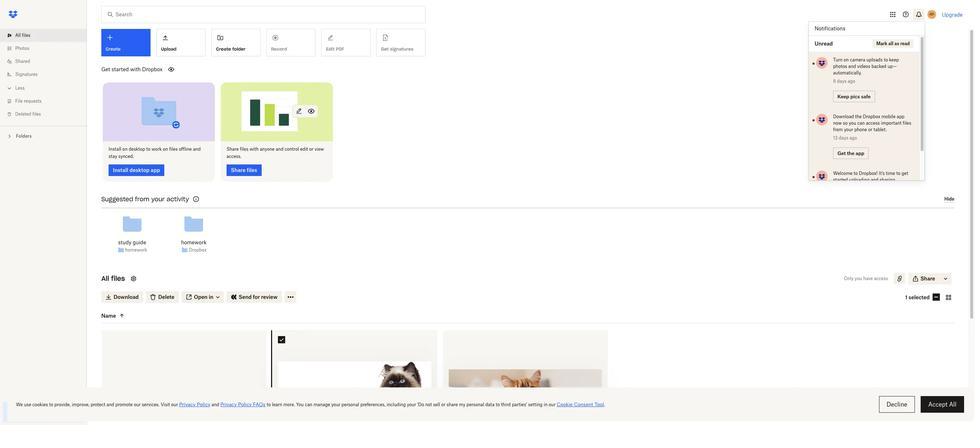 Task type: vqa. For each thing, say whether or not it's contained in the screenshot.
"Folders"
yes



Task type: describe. For each thing, give the bounding box(es) containing it.
your inside download the dropbox mobile app now so you can access important files from your phone or tablet. 13 days ago
[[844, 127, 853, 133]]

share for share files with anyone and control edit or view access.
[[227, 146, 239, 152]]

to left get
[[897, 171, 901, 176]]

have
[[864, 276, 873, 282]]

mobile
[[882, 114, 896, 119]]

keep
[[890, 57, 899, 63]]

download the dropbox mobile app now so you can access important files from your phone or tablet. 13 days ago
[[834, 114, 912, 141]]

only
[[844, 276, 854, 282]]

selected
[[909, 295, 930, 301]]

share button
[[909, 273, 940, 285]]

1 vertical spatial homework
[[125, 248, 147, 253]]

all inside list item
[[15, 33, 21, 38]]

1
[[906, 295, 908, 301]]

folder, homework row
[[102, 331, 267, 426]]

turn
[[834, 57, 843, 63]]

or inside the share files with anyone and control edit or view access.
[[309, 146, 314, 152]]

and inside install on desktop to work on files offline and stay synced.
[[193, 146, 201, 152]]

suggested from your activity
[[101, 196, 189, 203]]

welcome to dropbox! it's time to get started uploading and sharing. button inside welcome to dropbox! it's time to get started uploading and sharing. link
[[834, 171, 912, 184]]

to up uploading
[[854, 171, 858, 176]]

0 horizontal spatial dropbox
[[142, 66, 163, 72]]

keep
[[838, 94, 850, 99]]

and inside the share files with anyone and control edit or view access.
[[276, 146, 284, 152]]

access inside download the dropbox mobile app now so you can access important files from your phone or tablet. 13 days ago
[[866, 121, 880, 126]]

sharing.
[[880, 177, 897, 183]]

it's
[[879, 171, 885, 176]]

activity
[[167, 196, 189, 203]]

all files inside list item
[[15, 33, 30, 38]]

photos
[[834, 64, 848, 69]]

folders button
[[0, 131, 87, 142]]

safe
[[861, 94, 871, 99]]

keep pics safe button
[[834, 91, 875, 102]]

upgrade link
[[942, 11, 963, 18]]

less
[[15, 85, 25, 91]]

13
[[834, 135, 838, 141]]

explore free features
[[22, 407, 59, 412]]

share files with anyone and control edit or view access.
[[227, 146, 324, 159]]

ago inside turn on camera uploads to keep photos and videos backed up— automatically. 8 days ago
[[848, 79, 856, 84]]

so
[[843, 121, 848, 126]]

desktop
[[129, 146, 145, 152]]

uploading
[[850, 177, 870, 183]]

shared
[[15, 59, 30, 64]]

1 selected
[[906, 295, 930, 301]]

quota usage element
[[7, 407, 19, 419]]

1 vertical spatial all files
[[101, 275, 125, 283]]

mark all as read
[[877, 41, 910, 46]]

dropbox inside download the dropbox mobile app now so you can access important files from your phone or tablet. 13 days ago
[[863, 114, 881, 119]]

synced.
[[118, 154, 134, 159]]

study guide link
[[118, 239, 146, 247]]

signatures
[[15, 72, 38, 77]]

with for files
[[250, 146, 259, 152]]

welcome to dropbox! it's time to get started uploading and sharing. link
[[809, 165, 920, 216]]

can
[[858, 121, 865, 126]]

keep pics safe
[[838, 94, 871, 99]]

0 horizontal spatial homework link
[[125, 247, 147, 254]]

phone
[[855, 127, 867, 133]]

get for get the app
[[838, 150, 846, 156]]

mark
[[877, 41, 888, 46]]

1 horizontal spatial all
[[101, 275, 109, 283]]

uploads
[[867, 57, 883, 63]]

automatically.
[[834, 70, 862, 76]]

create folder button
[[211, 29, 261, 56]]

welcome
[[834, 171, 853, 176]]

you inside download the dropbox mobile app now so you can access important files from your phone or tablet. 13 days ago
[[849, 121, 857, 126]]

notifications
[[815, 25, 846, 32]]

all
[[889, 41, 894, 46]]

app inside download the dropbox mobile app now so you can access important files from your phone or tablet. 13 days ago
[[897, 114, 905, 119]]

photos
[[15, 46, 29, 51]]

file requests link
[[6, 95, 87, 108]]

work
[[152, 146, 162, 152]]

create
[[216, 46, 231, 52]]

pics
[[851, 94, 860, 99]]

tablet.
[[874, 127, 887, 133]]

0 horizontal spatial from
[[135, 196, 149, 203]]

file, himalayan-chocolate-point.webp row
[[272, 331, 437, 426]]

ago inside download the dropbox mobile app now so you can access important files from your phone or tablet. 13 days ago
[[850, 135, 857, 141]]

requests
[[24, 98, 42, 104]]

started inside the welcome to dropbox! it's time to get started uploading and sharing.
[[834, 177, 848, 183]]

dropbox link
[[189, 247, 207, 254]]

to inside install on desktop to work on files offline and stay synced.
[[146, 146, 150, 152]]

get for get started with dropbox
[[101, 66, 110, 72]]

turn on camera uploads to keep photos and videos backed up— automatically. button
[[834, 57, 912, 76]]

all files link
[[6, 29, 87, 42]]

get started with dropbox
[[101, 66, 163, 72]]

files inside list item
[[22, 33, 30, 38]]

view
[[315, 146, 324, 152]]

dropbox image
[[6, 7, 20, 22]]

files inside install on desktop to work on files offline and stay synced.
[[169, 146, 178, 152]]

explore
[[22, 407, 35, 412]]



Task type: locate. For each thing, give the bounding box(es) containing it.
dropbox!
[[859, 171, 878, 176]]

install
[[109, 146, 121, 152]]

on
[[844, 57, 849, 63], [123, 146, 128, 152], [163, 146, 168, 152]]

on right work
[[163, 146, 168, 152]]

or right phone
[[869, 127, 873, 133]]

features
[[44, 407, 59, 412]]

with for started
[[130, 66, 141, 72]]

all files list item
[[0, 29, 87, 42]]

folders
[[16, 134, 32, 139]]

on inside turn on camera uploads to keep photos and videos backed up— automatically. 8 days ago
[[844, 57, 849, 63]]

or right edit
[[309, 146, 314, 152]]

and right offline
[[193, 146, 201, 152]]

or
[[869, 127, 873, 133], [309, 146, 314, 152]]

unread
[[815, 41, 833, 47]]

1 vertical spatial all
[[101, 275, 109, 283]]

the
[[856, 114, 862, 119], [847, 150, 855, 156]]

0 vertical spatial you
[[849, 121, 857, 126]]

and up automatically.
[[849, 64, 856, 69]]

folder
[[232, 46, 246, 52]]

files inside download the dropbox mobile app now so you can access important files from your phone or tablet. 13 days ago
[[903, 121, 912, 126]]

turn on camera uploads to keep photos and videos backed up— automatically. 8 days ago
[[834, 57, 899, 84]]

name button
[[101, 312, 162, 320]]

to left work
[[146, 146, 150, 152]]

to inside turn on camera uploads to keep photos and videos backed up— automatically. 8 days ago
[[884, 57, 888, 63]]

0 horizontal spatial get
[[101, 66, 110, 72]]

0 vertical spatial all files
[[15, 33, 30, 38]]

0 vertical spatial started
[[112, 66, 129, 72]]

0 horizontal spatial homework
[[125, 248, 147, 253]]

and inside turn on camera uploads to keep photos and videos backed up— automatically. 8 days ago
[[849, 64, 856, 69]]

get
[[902, 171, 909, 176]]

shared link
[[6, 55, 87, 68]]

from inside download the dropbox mobile app now so you can access important files from your phone or tablet. 13 days ago
[[834, 127, 843, 133]]

file, how-smart-are-cats.avif row
[[443, 331, 608, 426]]

0 vertical spatial from
[[834, 127, 843, 133]]

the up welcome
[[847, 150, 855, 156]]

1 vertical spatial app
[[856, 150, 865, 156]]

stay
[[109, 154, 117, 159]]

1 vertical spatial homework link
[[125, 247, 147, 254]]

0 horizontal spatial with
[[130, 66, 141, 72]]

deleted files
[[15, 112, 41, 117]]

and left control
[[276, 146, 284, 152]]

1 vertical spatial the
[[847, 150, 855, 156]]

or inside download the dropbox mobile app now so you can access important files from your phone or tablet. 13 days ago
[[869, 127, 873, 133]]

1 vertical spatial access
[[875, 276, 888, 282]]

you right "so"
[[849, 121, 857, 126]]

less image
[[6, 85, 13, 92]]

control
[[285, 146, 299, 152]]

free
[[36, 407, 43, 412]]

1 vertical spatial from
[[135, 196, 149, 203]]

app inside 'get the app' 'button'
[[856, 150, 865, 156]]

ago down automatically.
[[848, 79, 856, 84]]

with
[[130, 66, 141, 72], [250, 146, 259, 152]]

download
[[834, 114, 854, 119]]

download the dropbox mobile app now so you can access important files from your phone or tablet. button
[[834, 114, 912, 133]]

important
[[881, 121, 902, 126]]

1 vertical spatial get
[[838, 150, 846, 156]]

share up selected
[[921, 276, 936, 282]]

1 horizontal spatial homework link
[[181, 239, 207, 247]]

the for download
[[856, 114, 862, 119]]

0 vertical spatial days
[[837, 79, 847, 84]]

0 horizontal spatial all
[[15, 33, 21, 38]]

access up tablet.
[[866, 121, 880, 126]]

0 horizontal spatial all files
[[15, 33, 30, 38]]

up—
[[888, 64, 897, 69]]

2 vertical spatial dropbox
[[189, 248, 207, 253]]

read
[[901, 41, 910, 46]]

2 horizontal spatial dropbox
[[863, 114, 881, 119]]

1 horizontal spatial started
[[834, 177, 848, 183]]

homework down guide
[[125, 248, 147, 253]]

1 horizontal spatial from
[[834, 127, 843, 133]]

suggested
[[101, 196, 133, 203]]

name
[[101, 313, 116, 319]]

study guide
[[118, 240, 146, 246]]

access right have
[[875, 276, 888, 282]]

0 vertical spatial access
[[866, 121, 880, 126]]

and inside the welcome to dropbox! it's time to get started uploading and sharing.
[[871, 177, 879, 183]]

1 horizontal spatial on
[[163, 146, 168, 152]]

0 vertical spatial ago
[[848, 79, 856, 84]]

anyone
[[260, 146, 275, 152]]

8
[[834, 79, 836, 84]]

from
[[834, 127, 843, 133], [135, 196, 149, 203]]

list containing all files
[[0, 25, 87, 126]]

on right turn
[[844, 57, 849, 63]]

offline
[[179, 146, 192, 152]]

your left activity
[[151, 196, 165, 203]]

0 horizontal spatial started
[[112, 66, 129, 72]]

0 vertical spatial homework link
[[181, 239, 207, 247]]

0 vertical spatial all
[[15, 33, 21, 38]]

file requests
[[15, 98, 42, 104]]

share up the access.
[[227, 146, 239, 152]]

dropbox
[[142, 66, 163, 72], [863, 114, 881, 119], [189, 248, 207, 253]]

videos
[[858, 64, 871, 69]]

on up synced.
[[123, 146, 128, 152]]

1 horizontal spatial all files
[[101, 275, 125, 283]]

app up important
[[897, 114, 905, 119]]

1 horizontal spatial get
[[838, 150, 846, 156]]

file
[[15, 98, 23, 104]]

share for share
[[921, 276, 936, 282]]

all files
[[15, 33, 30, 38], [101, 275, 125, 283]]

welcome to dropbox! it's time to get started uploading and sharing.
[[834, 171, 909, 183]]

1 vertical spatial your
[[151, 196, 165, 203]]

as
[[895, 41, 900, 46]]

days
[[837, 79, 847, 84], [839, 135, 849, 141]]

1 horizontal spatial dropbox
[[189, 248, 207, 253]]

from down the now
[[834, 127, 843, 133]]

files
[[22, 33, 30, 38], [32, 112, 41, 117], [903, 121, 912, 126], [169, 146, 178, 152], [240, 146, 249, 152], [111, 275, 125, 283]]

days right 8
[[837, 79, 847, 84]]

1 horizontal spatial the
[[856, 114, 862, 119]]

get the app
[[838, 150, 865, 156]]

homework link up dropbox link
[[181, 239, 207, 247]]

install on desktop to work on files offline and stay synced.
[[109, 146, 201, 159]]

days inside turn on camera uploads to keep photos and videos backed up— automatically. 8 days ago
[[837, 79, 847, 84]]

0 horizontal spatial your
[[151, 196, 165, 203]]

to
[[884, 57, 888, 63], [146, 146, 150, 152], [854, 171, 858, 176], [897, 171, 901, 176]]

list
[[0, 25, 87, 126]]

all
[[15, 33, 21, 38], [101, 275, 109, 283]]

days inside download the dropbox mobile app now so you can access important files from your phone or tablet. 13 days ago
[[839, 135, 849, 141]]

1 horizontal spatial with
[[250, 146, 259, 152]]

1 vertical spatial ago
[[850, 135, 857, 141]]

and down the dropbox!
[[871, 177, 879, 183]]

create folder
[[216, 46, 246, 52]]

0 horizontal spatial on
[[123, 146, 128, 152]]

1 horizontal spatial or
[[869, 127, 873, 133]]

on for turn
[[844, 57, 849, 63]]

1 vertical spatial share
[[921, 276, 936, 282]]

deleted
[[15, 112, 31, 117]]

files inside the share files with anyone and control edit or view access.
[[240, 146, 249, 152]]

time
[[886, 171, 896, 176]]

deleted files link
[[6, 108, 87, 121]]

with inside the share files with anyone and control edit or view access.
[[250, 146, 259, 152]]

0 vertical spatial share
[[227, 146, 239, 152]]

0 vertical spatial with
[[130, 66, 141, 72]]

0 vertical spatial or
[[869, 127, 873, 133]]

1 horizontal spatial homework
[[181, 240, 207, 246]]

edit
[[300, 146, 308, 152]]

and
[[849, 64, 856, 69], [193, 146, 201, 152], [276, 146, 284, 152], [871, 177, 879, 183]]

0 vertical spatial dropbox
[[142, 66, 163, 72]]

get inside 'button'
[[838, 150, 846, 156]]

1 vertical spatial days
[[839, 135, 849, 141]]

0 vertical spatial your
[[844, 127, 853, 133]]

homework up dropbox link
[[181, 240, 207, 246]]

the inside 'button'
[[847, 150, 855, 156]]

0 horizontal spatial the
[[847, 150, 855, 156]]

1 vertical spatial or
[[309, 146, 314, 152]]

guide
[[133, 240, 146, 246]]

1 vertical spatial you
[[855, 276, 863, 282]]

0 horizontal spatial or
[[309, 146, 314, 152]]

your down "so"
[[844, 127, 853, 133]]

0 horizontal spatial app
[[856, 150, 865, 156]]

1 vertical spatial dropbox
[[863, 114, 881, 119]]

ago down phone
[[850, 135, 857, 141]]

welcome to dropbox! it's time to get started uploading and sharing. button
[[809, 165, 920, 216], [834, 171, 912, 184]]

started
[[112, 66, 129, 72], [834, 177, 848, 183]]

share inside the share files with anyone and control edit or view access.
[[227, 146, 239, 152]]

photos link
[[6, 42, 87, 55]]

you left have
[[855, 276, 863, 282]]

0 vertical spatial the
[[856, 114, 862, 119]]

the up "can"
[[856, 114, 862, 119]]

backed
[[872, 64, 887, 69]]

on for install
[[123, 146, 128, 152]]

signatures link
[[6, 68, 87, 81]]

0 vertical spatial homework
[[181, 240, 207, 246]]

from right suggested
[[135, 196, 149, 203]]

now
[[834, 121, 842, 126]]

0 horizontal spatial share
[[227, 146, 239, 152]]

the inside download the dropbox mobile app now so you can access important files from your phone or tablet. 13 days ago
[[856, 114, 862, 119]]

app up the dropbox!
[[856, 150, 865, 156]]

camera
[[850, 57, 866, 63]]

the for get
[[847, 150, 855, 156]]

mark all as read button
[[873, 39, 914, 48]]

quota usage image
[[7, 407, 19, 419]]

1 vertical spatial with
[[250, 146, 259, 152]]

homework link down guide
[[125, 247, 147, 254]]

to left keep
[[884, 57, 888, 63]]

study
[[118, 240, 131, 246]]

homework link
[[181, 239, 207, 247], [125, 247, 147, 254]]

share inside button
[[921, 276, 936, 282]]

1 horizontal spatial app
[[897, 114, 905, 119]]

get the app button
[[834, 148, 869, 159]]

0 vertical spatial get
[[101, 66, 110, 72]]

upgrade
[[942, 11, 963, 18]]

days right 13
[[839, 135, 849, 141]]

2 horizontal spatial on
[[844, 57, 849, 63]]

1 horizontal spatial your
[[844, 127, 853, 133]]

0 vertical spatial app
[[897, 114, 905, 119]]

1 horizontal spatial share
[[921, 276, 936, 282]]

1 vertical spatial started
[[834, 177, 848, 183]]

app
[[897, 114, 905, 119], [856, 150, 865, 156]]

only you have access
[[844, 276, 888, 282]]



